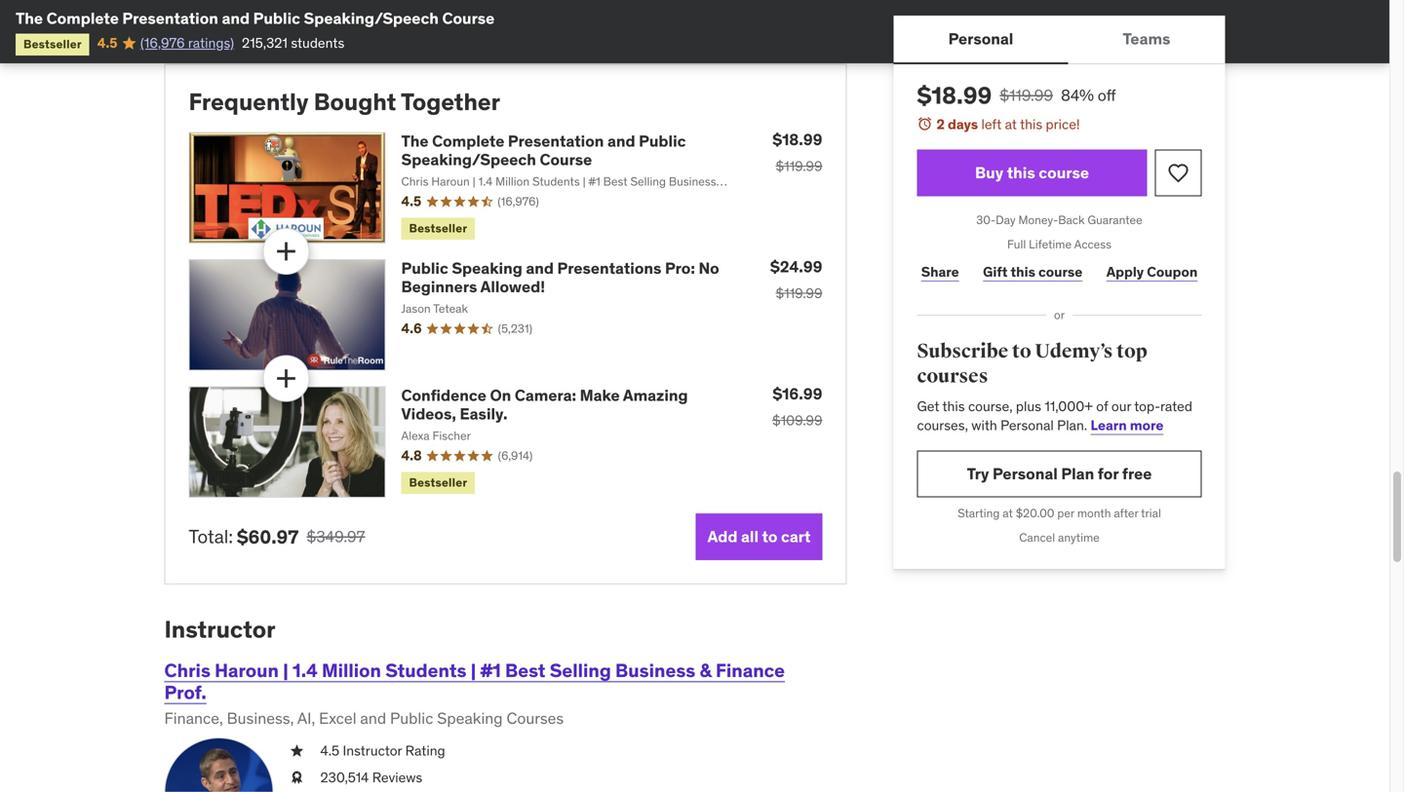 Task type: describe. For each thing, give the bounding box(es) containing it.
million inside the complete presentation and public speaking/speech course chris haroun | 1.4 million students | #1 best selling business & finance prof.
[[496, 174, 530, 189]]

cancel
[[1019, 530, 1055, 545]]

bestseller for confidence on camera: make amazing videos, easily.
[[409, 475, 467, 491]]

videos,
[[401, 404, 456, 424]]

course for the complete presentation and public speaking/speech course chris haroun | 1.4 million students | #1 best selling business & finance prof.
[[540, 150, 592, 170]]

get this course, plus 11,000+ of our top-rated courses, with personal plan.
[[917, 398, 1193, 434]]

show more button
[[164, 0, 847, 33]]

fischer
[[433, 429, 471, 444]]

access
[[1074, 237, 1112, 252]]

per
[[1058, 506, 1075, 521]]

1 horizontal spatial instructor
[[343, 743, 402, 760]]

frequently
[[189, 87, 309, 117]]

presentation for the complete presentation and public speaking/speech course chris haroun | 1.4 million students | #1 best selling business & finance prof.
[[508, 131, 604, 151]]

share button
[[917, 253, 964, 292]]

students inside the complete presentation and public speaking/speech course chris haroun | 1.4 million students | #1 best selling business & finance prof.
[[533, 174, 580, 189]]

after
[[1114, 506, 1139, 521]]

personal button
[[894, 16, 1068, 62]]

anytime
[[1058, 530, 1100, 545]]

4.5 for (16,976)
[[401, 193, 422, 210]]

haroun inside the complete presentation and public speaking/speech course chris haroun | 1.4 million students | #1 best selling business & finance prof.
[[431, 174, 470, 189]]

tab list containing personal
[[894, 16, 1225, 64]]

the complete presentation and public speaking/speech course link
[[401, 131, 686, 170]]

$18.99 $119.99
[[773, 130, 823, 175]]

money-
[[1019, 213, 1058, 228]]

this left price!
[[1020, 116, 1043, 133]]

$24.99 $119.99
[[770, 257, 823, 302]]

coupon
[[1147, 263, 1198, 281]]

complete for the complete presentation and public speaking/speech course
[[46, 8, 119, 28]]

$60.97
[[237, 526, 299, 549]]

gift this course link
[[979, 253, 1087, 292]]

$18.99 $119.99 84% off
[[917, 81, 1116, 110]]

top-
[[1135, 398, 1161, 415]]

together
[[401, 87, 500, 117]]

2 days left at this price!
[[937, 116, 1080, 133]]

prof. inside the chris haroun | 1.4 million students | #1 best selling business & finance prof. finance, business, ai, excel and public speaking courses
[[164, 681, 207, 705]]

more for learn more
[[1130, 417, 1164, 434]]

get
[[917, 398, 940, 415]]

30-
[[977, 213, 996, 228]]

chris haroun | 1.4 million students | #1 best selling business & finance prof. finance, business, ai, excel and public speaking courses
[[164, 659, 785, 729]]

teteak
[[433, 301, 468, 316]]

reviews
[[372, 769, 423, 787]]

price!
[[1046, 116, 1080, 133]]

courses
[[507, 709, 564, 729]]

month
[[1078, 506, 1111, 521]]

total:
[[189, 525, 233, 549]]

starting at $20.00 per month after trial cancel anytime
[[958, 506, 1162, 545]]

our
[[1112, 398, 1132, 415]]

students
[[291, 34, 345, 52]]

business inside the chris haroun | 1.4 million students | #1 best selling business & finance prof. finance, business, ai, excel and public speaking courses
[[615, 659, 696, 683]]

chris inside the complete presentation and public speaking/speech course chris haroun | 1.4 million students | #1 best selling business & finance prof.
[[401, 174, 429, 189]]

camera:
[[515, 386, 576, 406]]

teams
[[1123, 29, 1171, 49]]

course,
[[968, 398, 1013, 415]]

teams button
[[1068, 16, 1225, 62]]

buy
[[975, 163, 1004, 183]]

public inside public speaking and presentations pro: no beginners allowed! jason teteak
[[401, 258, 448, 278]]

chris haroun | 1.4 million students | #1 best selling business & finance prof. link
[[164, 659, 785, 705]]

of
[[1097, 398, 1108, 415]]

presentation for the complete presentation and public speaking/speech course
[[122, 8, 218, 28]]

0 vertical spatial bestseller
[[23, 36, 82, 52]]

215,321 students
[[242, 34, 345, 52]]

alexa
[[401, 429, 430, 444]]

and inside the complete presentation and public speaking/speech course chris haroun | 1.4 million students | #1 best selling business & finance prof.
[[608, 131, 636, 151]]

business inside the complete presentation and public speaking/speech course chris haroun | 1.4 million students | #1 best selling business & finance prof.
[[669, 174, 716, 189]]

xsmall image for 4.5 instructor rating
[[289, 742, 305, 761]]

wishlist image
[[1167, 162, 1190, 185]]

full
[[1008, 237, 1026, 252]]

business,
[[227, 709, 294, 729]]

day
[[996, 213, 1016, 228]]

try personal plan for free
[[967, 464, 1152, 484]]

and inside the chris haroun | 1.4 million students | #1 best selling business & finance prof. finance, business, ai, excel and public speaking courses
[[360, 709, 386, 729]]

2 vertical spatial 4.5
[[320, 743, 340, 760]]

public inside the chris haroun | 1.4 million students | #1 best selling business & finance prof. finance, business, ai, excel and public speaking courses
[[390, 709, 433, 729]]

the complete presentation and public speaking/speech course
[[16, 8, 495, 28]]

apply coupon
[[1107, 263, 1198, 281]]

11,000+
[[1045, 398, 1093, 415]]

(6,914)
[[498, 449, 533, 464]]

2 vertical spatial personal
[[993, 464, 1058, 484]]

#1 inside the chris haroun | 1.4 million students | #1 best selling business & finance prof. finance, business, ai, excel and public speaking courses
[[481, 659, 501, 683]]

left
[[982, 116, 1002, 133]]

0 vertical spatial instructor
[[164, 615, 276, 645]]

this for gift
[[1011, 263, 1036, 281]]

$119.99 for $18.99 $119.99 84% off
[[1000, 85, 1053, 105]]

confidence on camera: make amazing videos, easily. alexa fischer
[[401, 386, 688, 444]]

230,514
[[320, 769, 369, 787]]

30-day money-back guarantee full lifetime access
[[977, 213, 1143, 252]]

make
[[580, 386, 620, 406]]

#1 inside the complete presentation and public speaking/speech course chris haroun | 1.4 million students | #1 best selling business & finance prof.
[[589, 174, 601, 189]]

6914 reviews element
[[498, 448, 533, 465]]

finance inside the complete presentation and public speaking/speech course chris haroun | 1.4 million students | #1 best selling business & finance prof.
[[401, 190, 443, 205]]

try personal plan for free link
[[917, 451, 1202, 498]]

(5,231)
[[498, 322, 533, 337]]

show more
[[469, 4, 542, 22]]

buy this course button
[[917, 150, 1147, 197]]

lifetime
[[1029, 237, 1072, 252]]

and inside public speaking and presentations pro: no beginners allowed! jason teteak
[[526, 258, 554, 278]]

confidence on camera: make amazing videos, easily. link
[[401, 386, 688, 424]]

plan
[[1061, 464, 1095, 484]]

$16.99
[[773, 384, 823, 404]]

gift
[[983, 263, 1008, 281]]

free
[[1122, 464, 1152, 484]]

cart
[[781, 527, 811, 547]]

with
[[972, 417, 998, 434]]

courses,
[[917, 417, 968, 434]]

$18.99 for $18.99 $119.99 84% off
[[917, 81, 992, 110]]

top
[[1117, 340, 1148, 364]]

guarantee
[[1088, 213, 1143, 228]]

easily.
[[460, 404, 508, 424]]

personal inside button
[[949, 29, 1014, 49]]

$24.99
[[770, 257, 823, 277]]

days
[[948, 116, 978, 133]]

trial
[[1141, 506, 1162, 521]]

show
[[469, 4, 506, 22]]

the for the complete presentation and public speaking/speech course chris haroun | 1.4 million students | #1 best selling business & finance prof.
[[401, 131, 429, 151]]

off
[[1098, 85, 1116, 105]]

4.5 for (16,976 ratings)
[[97, 34, 118, 52]]

haroun inside the chris haroun | 1.4 million students | #1 best selling business & finance prof. finance, business, ai, excel and public speaking courses
[[215, 659, 279, 683]]



Task type: locate. For each thing, give the bounding box(es) containing it.
1 course from the top
[[1039, 163, 1089, 183]]

0 vertical spatial xsmall image
[[289, 742, 305, 761]]

0 vertical spatial to
[[1012, 340, 1032, 364]]

at inside starting at $20.00 per month after trial cancel anytime
[[1003, 506, 1013, 521]]

1 vertical spatial course
[[540, 150, 592, 170]]

share
[[921, 263, 959, 281]]

plan.
[[1057, 417, 1088, 434]]

allowed!
[[480, 277, 545, 297]]

1 vertical spatial selling
[[550, 659, 611, 683]]

& inside the chris haroun | 1.4 million students | #1 best selling business & finance prof. finance, business, ai, excel and public speaking courses
[[700, 659, 712, 683]]

haroun down 'together'
[[431, 174, 470, 189]]

0 horizontal spatial million
[[322, 659, 381, 683]]

1 vertical spatial $119.99
[[776, 158, 823, 175]]

learn more
[[1091, 417, 1164, 434]]

ratings)
[[188, 34, 234, 52]]

this right buy
[[1007, 163, 1036, 183]]

speaking/speech inside the complete presentation and public speaking/speech course chris haroun | 1.4 million students | #1 best selling business & finance prof.
[[401, 150, 536, 170]]

public inside the complete presentation and public speaking/speech course chris haroun | 1.4 million students | #1 best selling business & finance prof.
[[639, 131, 686, 151]]

1 vertical spatial course
[[1039, 263, 1083, 281]]

personal inside get this course, plus 11,000+ of our top-rated courses, with personal plan.
[[1001, 417, 1054, 434]]

jason
[[401, 301, 431, 316]]

to
[[1012, 340, 1032, 364], [762, 527, 778, 547]]

1 horizontal spatial the
[[401, 131, 429, 151]]

4.5 left (16,976
[[97, 34, 118, 52]]

add all to cart
[[708, 527, 811, 547]]

& inside the complete presentation and public speaking/speech course chris haroun | 1.4 million students | #1 best selling business & finance prof.
[[719, 174, 726, 189]]

$18.99
[[917, 81, 992, 110], [773, 130, 823, 150]]

$18.99 for $18.99 $119.99
[[773, 130, 823, 150]]

1 vertical spatial to
[[762, 527, 778, 547]]

students inside the chris haroun | 1.4 million students | #1 best selling business & finance prof. finance, business, ai, excel and public speaking courses
[[385, 659, 467, 683]]

0 horizontal spatial &
[[700, 659, 712, 683]]

1 vertical spatial more
[[1130, 417, 1164, 434]]

1 horizontal spatial course
[[540, 150, 592, 170]]

2 course from the top
[[1039, 263, 1083, 281]]

prof. inside the complete presentation and public speaking/speech course chris haroun | 1.4 million students | #1 best selling business & finance prof.
[[446, 190, 470, 205]]

best up 'courses'
[[505, 659, 546, 683]]

0 horizontal spatial complete
[[46, 8, 119, 28]]

1.4 up ai,
[[293, 659, 318, 683]]

more for show more
[[509, 4, 542, 22]]

0 vertical spatial speaking
[[452, 258, 523, 278]]

1 horizontal spatial #1
[[589, 174, 601, 189]]

selling up pro: in the top left of the page
[[630, 174, 666, 189]]

230,514 reviews
[[320, 769, 423, 787]]

0 vertical spatial &
[[719, 174, 726, 189]]

speaking up teteak
[[452, 258, 523, 278]]

0 horizontal spatial students
[[385, 659, 467, 683]]

million up excel
[[322, 659, 381, 683]]

5231 reviews element
[[498, 321, 533, 337]]

courses
[[917, 365, 988, 389]]

0 vertical spatial course
[[442, 8, 495, 28]]

rated
[[1161, 398, 1193, 415]]

1 vertical spatial &
[[700, 659, 712, 683]]

course inside 'button'
[[1039, 163, 1089, 183]]

at left the $20.00
[[1003, 506, 1013, 521]]

plus
[[1016, 398, 1042, 415]]

1 vertical spatial #1
[[481, 659, 501, 683]]

speaking/speech for the complete presentation and public speaking/speech course
[[304, 8, 439, 28]]

0 vertical spatial finance
[[401, 190, 443, 205]]

0 horizontal spatial finance
[[401, 190, 443, 205]]

to left 'udemy's'
[[1012, 340, 1032, 364]]

0 vertical spatial prof.
[[446, 190, 470, 205]]

1.4 inside the complete presentation and public speaking/speech course chris haroun | 1.4 million students | #1 best selling business & finance prof.
[[479, 174, 493, 189]]

0 vertical spatial chris
[[401, 174, 429, 189]]

the for the complete presentation and public speaking/speech course
[[16, 8, 43, 28]]

personal down plus
[[1001, 417, 1054, 434]]

0 horizontal spatial the
[[16, 8, 43, 28]]

the inside the complete presentation and public speaking/speech course chris haroun | 1.4 million students | #1 best selling business & finance prof.
[[401, 131, 429, 151]]

(16,976
[[140, 34, 185, 52]]

confidence
[[401, 386, 487, 406]]

0 vertical spatial students
[[533, 174, 580, 189]]

speaking
[[452, 258, 523, 278], [437, 709, 503, 729]]

add all to cart button
[[696, 514, 823, 561]]

complete for the complete presentation and public speaking/speech course chris haroun | 1.4 million students | #1 best selling business & finance prof.
[[432, 131, 505, 151]]

1 vertical spatial best
[[505, 659, 546, 683]]

0 vertical spatial 4.5
[[97, 34, 118, 52]]

speaking/speech for the complete presentation and public speaking/speech course chris haroun | 1.4 million students | #1 best selling business & finance prof.
[[401, 150, 536, 170]]

alarm image
[[917, 116, 933, 132]]

bestseller for the complete presentation and public speaking/speech course
[[409, 221, 467, 236]]

speaking/speech up students
[[304, 8, 439, 28]]

$349.97
[[307, 527, 365, 547]]

speaking/speech down 'together'
[[401, 150, 536, 170]]

million inside the chris haroun | 1.4 million students | #1 best selling business & finance prof. finance, business, ai, excel and public speaking courses
[[322, 659, 381, 683]]

try
[[967, 464, 989, 484]]

beginners
[[401, 277, 477, 297]]

0 horizontal spatial $18.99
[[773, 130, 823, 150]]

1 vertical spatial students
[[385, 659, 467, 683]]

this inside gift this course link
[[1011, 263, 1036, 281]]

0 vertical spatial best
[[603, 174, 628, 189]]

1 horizontal spatial $18.99
[[917, 81, 992, 110]]

1 horizontal spatial million
[[496, 174, 530, 189]]

0 vertical spatial 1.4
[[479, 174, 493, 189]]

speaking inside the chris haroun | 1.4 million students | #1 best selling business & finance prof. finance, business, ai, excel and public speaking courses
[[437, 709, 503, 729]]

course for the complete presentation and public speaking/speech course
[[442, 8, 495, 28]]

1 vertical spatial personal
[[1001, 417, 1054, 434]]

learn
[[1091, 417, 1127, 434]]

students
[[533, 174, 580, 189], [385, 659, 467, 683]]

(16,976)
[[498, 194, 539, 209]]

1 horizontal spatial more
[[1130, 417, 1164, 434]]

1.4
[[479, 174, 493, 189], [293, 659, 318, 683]]

0 vertical spatial personal
[[949, 29, 1014, 49]]

business
[[669, 174, 716, 189], [615, 659, 696, 683]]

1 vertical spatial business
[[615, 659, 696, 683]]

0 vertical spatial haroun
[[431, 174, 470, 189]]

1 horizontal spatial finance
[[716, 659, 785, 683]]

selling inside the complete presentation and public speaking/speech course chris haroun | 1.4 million students | #1 best selling business & finance prof.
[[630, 174, 666, 189]]

instructor
[[164, 615, 276, 645], [343, 743, 402, 760]]

0 vertical spatial $119.99
[[1000, 85, 1053, 105]]

best inside the chris haroun | 1.4 million students | #1 best selling business & finance prof. finance, business, ai, excel and public speaking courses
[[505, 659, 546, 683]]

course
[[442, 8, 495, 28], [540, 150, 592, 170]]

million
[[496, 174, 530, 189], [322, 659, 381, 683]]

this inside buy this course 'button'
[[1007, 163, 1036, 183]]

$119.99 inside $24.99 $119.99
[[776, 285, 823, 302]]

rating
[[405, 743, 445, 760]]

xsmall image down ai,
[[289, 742, 305, 761]]

more inside button
[[509, 4, 542, 22]]

4.5 up 230,514
[[320, 743, 340, 760]]

this inside get this course, plus 11,000+ of our top-rated courses, with personal plan.
[[943, 398, 965, 415]]

course for gift this course
[[1039, 263, 1083, 281]]

0 horizontal spatial presentation
[[122, 8, 218, 28]]

million up (16,976) at top
[[496, 174, 530, 189]]

1 horizontal spatial complete
[[432, 131, 505, 151]]

personal
[[949, 29, 1014, 49], [1001, 417, 1054, 434], [993, 464, 1058, 484]]

speaking down chris haroun | 1.4 million students | #1 best selling business & finance prof. link
[[437, 709, 503, 729]]

xsmall image left 230,514
[[289, 769, 305, 788]]

0 vertical spatial million
[[496, 174, 530, 189]]

1 horizontal spatial chris
[[401, 174, 429, 189]]

selling inside the chris haroun | 1.4 million students | #1 best selling business & finance prof. finance, business, ai, excel and public speaking courses
[[550, 659, 611, 683]]

apply coupon button
[[1103, 253, 1202, 292]]

all
[[741, 527, 759, 547]]

1.4 inside the chris haroun | 1.4 million students | #1 best selling business & finance prof. finance, business, ai, excel and public speaking courses
[[293, 659, 318, 683]]

$20.00
[[1016, 506, 1055, 521]]

1 vertical spatial prof.
[[164, 681, 207, 705]]

total: $60.97 $349.97
[[189, 525, 365, 549]]

1 vertical spatial $18.99
[[773, 130, 823, 150]]

chris down 'together'
[[401, 174, 429, 189]]

1 horizontal spatial students
[[533, 174, 580, 189]]

selling
[[630, 174, 666, 189], [550, 659, 611, 683]]

instructor up 230,514 reviews
[[343, 743, 402, 760]]

16976 reviews element
[[498, 194, 539, 210]]

public speaking and presentations pro: no beginners allowed! jason teteak
[[401, 258, 719, 316]]

presentation inside the complete presentation and public speaking/speech course chris haroun | 1.4 million students | #1 best selling business & finance prof.
[[508, 131, 604, 151]]

0 vertical spatial the
[[16, 8, 43, 28]]

1 horizontal spatial best
[[603, 174, 628, 189]]

0 horizontal spatial more
[[509, 4, 542, 22]]

1 horizontal spatial to
[[1012, 340, 1032, 364]]

selling up 'courses'
[[550, 659, 611, 683]]

84%
[[1061, 85, 1094, 105]]

1 horizontal spatial &
[[719, 174, 726, 189]]

this right gift
[[1011, 263, 1036, 281]]

0 horizontal spatial instructor
[[164, 615, 276, 645]]

1 horizontal spatial 1.4
[[479, 174, 493, 189]]

1.4 down the complete presentation and public speaking/speech course "link"
[[479, 174, 493, 189]]

4.8
[[401, 447, 422, 465]]

more right show
[[509, 4, 542, 22]]

0 horizontal spatial haroun
[[215, 659, 279, 683]]

course up back
[[1039, 163, 1089, 183]]

1 vertical spatial 1.4
[[293, 659, 318, 683]]

0 horizontal spatial 1.4
[[293, 659, 318, 683]]

apply
[[1107, 263, 1144, 281]]

1 vertical spatial haroun
[[215, 659, 279, 683]]

1 vertical spatial bestseller
[[409, 221, 467, 236]]

0 vertical spatial complete
[[46, 8, 119, 28]]

2 vertical spatial $119.99
[[776, 285, 823, 302]]

4.5 up beginners
[[401, 193, 422, 210]]

1 vertical spatial speaking
[[437, 709, 503, 729]]

back
[[1058, 213, 1085, 228]]

finance inside the chris haroun | 1.4 million students | #1 best selling business & finance prof. finance, business, ai, excel and public speaking courses
[[716, 659, 785, 683]]

1 vertical spatial 4.5
[[401, 193, 422, 210]]

best down the complete presentation and public speaking/speech course "link"
[[603, 174, 628, 189]]

public
[[253, 8, 300, 28], [639, 131, 686, 151], [401, 258, 448, 278], [390, 709, 433, 729]]

$119.99 inside $18.99 $119.99 84% off
[[1000, 85, 1053, 105]]

or
[[1054, 308, 1065, 323]]

bought
[[314, 87, 396, 117]]

to inside the subscribe to udemy's top courses
[[1012, 340, 1032, 364]]

prof. left (16,976) at top
[[446, 190, 470, 205]]

more down top-
[[1130, 417, 1164, 434]]

speaking/speech
[[304, 8, 439, 28], [401, 150, 536, 170]]

udemy's
[[1035, 340, 1113, 364]]

excel
[[319, 709, 357, 729]]

pro:
[[665, 258, 695, 278]]

1 vertical spatial finance
[[716, 659, 785, 683]]

0 vertical spatial selling
[[630, 174, 666, 189]]

course
[[1039, 163, 1089, 183], [1039, 263, 1083, 281]]

1 vertical spatial instructor
[[343, 743, 402, 760]]

0 horizontal spatial to
[[762, 527, 778, 547]]

0 vertical spatial business
[[669, 174, 716, 189]]

1 vertical spatial xsmall image
[[289, 769, 305, 788]]

1 xsmall image from the top
[[289, 742, 305, 761]]

2
[[937, 116, 945, 133]]

students down the complete presentation and public speaking/speech course "link"
[[533, 174, 580, 189]]

prof. up finance,
[[164, 681, 207, 705]]

xsmall image
[[289, 742, 305, 761], [289, 769, 305, 788]]

2 horizontal spatial 4.5
[[401, 193, 422, 210]]

0 horizontal spatial #1
[[481, 659, 501, 683]]

1 horizontal spatial haroun
[[431, 174, 470, 189]]

0 vertical spatial course
[[1039, 163, 1089, 183]]

0 vertical spatial #1
[[589, 174, 601, 189]]

instructor up finance,
[[164, 615, 276, 645]]

tab list
[[894, 16, 1225, 64]]

1 vertical spatial presentation
[[508, 131, 604, 151]]

$119.99 inside '$18.99 $119.99'
[[776, 158, 823, 175]]

chris up finance,
[[164, 659, 211, 683]]

0 horizontal spatial prof.
[[164, 681, 207, 705]]

speaking inside public speaking and presentations pro: no beginners allowed! jason teteak
[[452, 258, 523, 278]]

to inside button
[[762, 527, 778, 547]]

finance,
[[164, 709, 223, 729]]

course for buy this course
[[1039, 163, 1089, 183]]

4.6
[[401, 320, 422, 338]]

presentation up (16,976
[[122, 8, 218, 28]]

at
[[1005, 116, 1017, 133], [1003, 506, 1013, 521]]

course inside the complete presentation and public speaking/speech course chris haroun | 1.4 million students | #1 best selling business & finance prof.
[[540, 150, 592, 170]]

0 horizontal spatial 4.5
[[97, 34, 118, 52]]

1 vertical spatial million
[[322, 659, 381, 683]]

1 vertical spatial complete
[[432, 131, 505, 151]]

haroun up business,
[[215, 659, 279, 683]]

this
[[1020, 116, 1043, 133], [1007, 163, 1036, 183], [1011, 263, 1036, 281], [943, 398, 965, 415]]

best inside the complete presentation and public speaking/speech course chris haroun | 1.4 million students | #1 best selling business & finance prof.
[[603, 174, 628, 189]]

1 horizontal spatial selling
[[630, 174, 666, 189]]

this for buy
[[1007, 163, 1036, 183]]

no
[[699, 258, 719, 278]]

1 vertical spatial chris
[[164, 659, 211, 683]]

presentations
[[557, 258, 662, 278]]

$119.99 for $24.99 $119.99
[[776, 285, 823, 302]]

students up rating on the bottom
[[385, 659, 467, 683]]

1 vertical spatial speaking/speech
[[401, 150, 536, 170]]

1 vertical spatial at
[[1003, 506, 1013, 521]]

2 vertical spatial bestseller
[[409, 475, 467, 491]]

1 horizontal spatial 4.5
[[320, 743, 340, 760]]

0 horizontal spatial course
[[442, 8, 495, 28]]

course down lifetime
[[1039, 263, 1083, 281]]

to right all
[[762, 527, 778, 547]]

0 vertical spatial presentation
[[122, 8, 218, 28]]

xsmall image for 230,514 reviews
[[289, 769, 305, 788]]

chris inside the chris haroun | 1.4 million students | #1 best selling business & finance prof. finance, business, ai, excel and public speaking courses
[[164, 659, 211, 683]]

finance
[[401, 190, 443, 205], [716, 659, 785, 683]]

0 vertical spatial at
[[1005, 116, 1017, 133]]

amazing
[[623, 386, 688, 406]]

on
[[490, 386, 511, 406]]

this for get
[[943, 398, 965, 415]]

more
[[509, 4, 542, 22], [1130, 417, 1164, 434]]

learn more link
[[1091, 417, 1164, 434]]

$119.99 for $18.99 $119.99
[[776, 158, 823, 175]]

0 horizontal spatial selling
[[550, 659, 611, 683]]

complete
[[46, 8, 119, 28], [432, 131, 505, 151]]

1 horizontal spatial presentation
[[508, 131, 604, 151]]

0 vertical spatial speaking/speech
[[304, 8, 439, 28]]

gift this course
[[983, 263, 1083, 281]]

personal up the $20.00
[[993, 464, 1058, 484]]

presentation
[[122, 8, 218, 28], [508, 131, 604, 151]]

(16,976 ratings)
[[140, 34, 234, 52]]

complete inside the complete presentation and public speaking/speech course chris haroun | 1.4 million students | #1 best selling business & finance prof.
[[432, 131, 505, 151]]

2 xsmall image from the top
[[289, 769, 305, 788]]

0 vertical spatial $18.99
[[917, 81, 992, 110]]

at right left
[[1005, 116, 1017, 133]]

this up "courses,"
[[943, 398, 965, 415]]

personal up $18.99 $119.99 84% off
[[949, 29, 1014, 49]]

0 vertical spatial more
[[509, 4, 542, 22]]

presentation up (16,976) at top
[[508, 131, 604, 151]]

1 vertical spatial the
[[401, 131, 429, 151]]



Task type: vqa. For each thing, say whether or not it's contained in the screenshot.
the left the a
no



